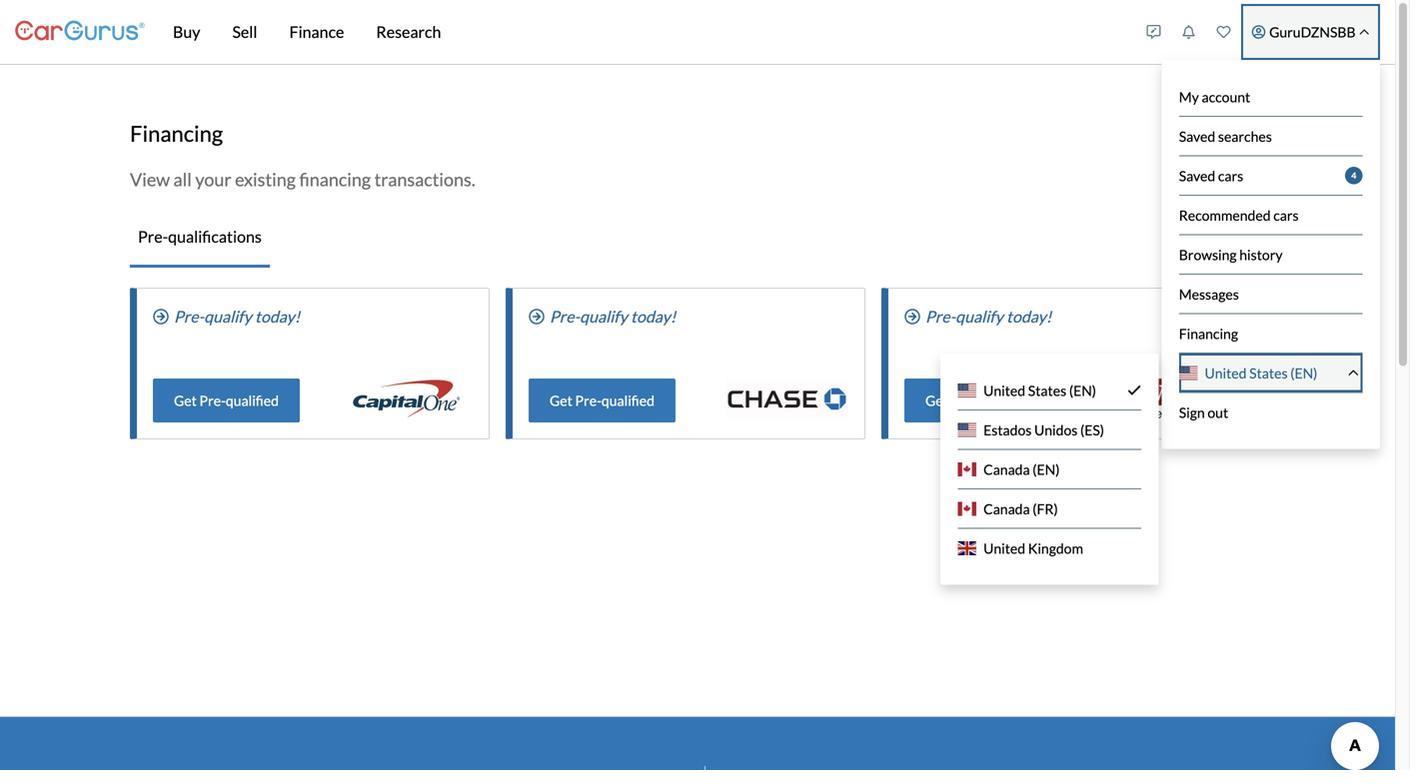 Task type: locate. For each thing, give the bounding box(es) containing it.
get for second arrow circle right image from the right
[[550, 392, 572, 409]]

cars
[[1218, 167, 1243, 184], [1273, 207, 1299, 224]]

0 horizontal spatial qualify
[[204, 307, 252, 326]]

unidos
[[1034, 421, 1078, 438]]

pre-
[[138, 227, 168, 246], [174, 307, 204, 326], [550, 307, 580, 326], [925, 307, 956, 326], [199, 392, 226, 409], [575, 392, 602, 409], [951, 392, 977, 409]]

1 vertical spatial canada
[[984, 500, 1030, 517]]

2 horizontal spatial (en)
[[1290, 365, 1318, 382]]

my account link
[[1179, 77, 1363, 116]]

financing inside menu item
[[1179, 325, 1238, 342]]

1 menu item from the top
[[940, 4, 1380, 585]]

united right gb image
[[984, 540, 1025, 557]]

get pre-qualified button
[[153, 379, 300, 423], [529, 379, 676, 423], [904, 379, 1051, 423]]

0 horizontal spatial financing
[[130, 120, 223, 146]]

pre-qualifications
[[138, 227, 262, 246]]

us image
[[1179, 366, 1198, 380], [958, 384, 976, 398]]

2 horizontal spatial get pre-qualified
[[925, 392, 1030, 409]]

3 today! from the left
[[1006, 307, 1052, 326]]

(en)
[[1290, 365, 1318, 382], [1069, 382, 1096, 399], [1033, 461, 1060, 478]]

2 horizontal spatial today!
[[1006, 307, 1052, 326]]

united states (en)
[[1205, 365, 1318, 382], [981, 382, 1096, 399]]

us image up us icon
[[958, 384, 976, 398]]

financing down messages
[[1179, 325, 1238, 342]]

get
[[174, 392, 197, 409], [550, 392, 572, 409], [925, 392, 948, 409]]

canada down estados
[[984, 461, 1030, 478]]

united states (en) up sign out link
[[1205, 365, 1318, 382]]

0 horizontal spatial get pre-qualified
[[174, 392, 279, 409]]

get pre-qualified
[[174, 392, 279, 409], [550, 392, 655, 409], [925, 392, 1030, 409]]

united states (en) button
[[1179, 354, 1363, 392]]

arrow circle right image
[[529, 309, 545, 325], [904, 309, 920, 325]]

1 horizontal spatial financing
[[1179, 325, 1238, 342]]

qualify
[[204, 307, 252, 326], [580, 307, 628, 326], [956, 307, 1003, 326]]

3 get from the left
[[925, 392, 948, 409]]

1 qualified from the left
[[226, 392, 279, 409]]

cars for saved cars
[[1218, 167, 1243, 184]]

1 canada from the top
[[984, 461, 1030, 478]]

menu bar
[[145, 0, 1136, 64]]

0 vertical spatial united
[[1205, 365, 1247, 382]]

1 horizontal spatial get
[[550, 392, 572, 409]]

saved for saved searches
[[1179, 128, 1215, 145]]

us image inside united states (en) link
[[958, 384, 976, 398]]

0 vertical spatial saved
[[1179, 128, 1215, 145]]

today! for arrow circle right icon
[[255, 307, 300, 326]]

chevron down image
[[1359, 27, 1370, 37]]

united states (en) up estados unidos (es)
[[981, 382, 1096, 399]]

existing
[[235, 168, 296, 190]]

0 horizontal spatial states
[[1028, 382, 1067, 399]]

my
[[1179, 88, 1199, 105]]

0 horizontal spatial qualified
[[226, 392, 279, 409]]

menu
[[940, 4, 1380, 585]]

arrow circle right image
[[153, 309, 169, 325]]

messages
[[1179, 286, 1239, 303]]

(en) up sign out link
[[1290, 365, 1318, 382]]

united
[[1205, 365, 1247, 382], [984, 382, 1025, 399], [984, 540, 1025, 557]]

4
[[1351, 170, 1356, 181]]

1 get pre-qualified button from the left
[[153, 379, 300, 423]]

united up out
[[1205, 365, 1247, 382]]

1 vertical spatial saved
[[1179, 167, 1215, 184]]

(en) up (es)
[[1069, 382, 1096, 399]]

recommended cars link
[[1179, 196, 1363, 234]]

2 saved from the top
[[1179, 167, 1215, 184]]

kingdom
[[1028, 540, 1083, 557]]

0 vertical spatial financing
[[130, 120, 223, 146]]

1 horizontal spatial arrow circle right image
[[904, 309, 920, 325]]

1 pre-qualify today! from the left
[[174, 307, 300, 326]]

states up sign out link
[[1249, 365, 1288, 382]]

2 get pre-qualified button from the left
[[529, 379, 676, 423]]

financing up "all" at the top of the page
[[130, 120, 223, 146]]

3 get pre-qualified from the left
[[925, 392, 1030, 409]]

financing
[[130, 120, 223, 146], [1179, 325, 1238, 342]]

3 qualify from the left
[[956, 307, 1003, 326]]

2 horizontal spatial pre-qualify today!
[[925, 307, 1052, 326]]

united inside popup button
[[1205, 365, 1247, 382]]

today! for second arrow circle right image from the right
[[631, 307, 676, 326]]

saved up recommended
[[1179, 167, 1215, 184]]

1 horizontal spatial us image
[[1179, 366, 1198, 380]]

today! for second arrow circle right image
[[1006, 307, 1052, 326]]

1 arrow circle right image from the left
[[529, 309, 545, 325]]

1 vertical spatial financing
[[1179, 325, 1238, 342]]

0 vertical spatial us image
[[1179, 366, 1198, 380]]

0 vertical spatial canada
[[984, 461, 1030, 478]]

estados unidos (es)
[[981, 421, 1104, 438]]

0 horizontal spatial us image
[[958, 384, 976, 398]]

qualified
[[226, 392, 279, 409], [602, 392, 655, 409], [977, 392, 1030, 409]]

cargurus logo homepage link link
[[15, 3, 145, 60]]

research button
[[360, 0, 457, 64]]

2 canada from the top
[[984, 500, 1030, 517]]

menu bar containing buy
[[145, 0, 1136, 64]]

0 vertical spatial states
[[1249, 365, 1288, 382]]

1 get from the left
[[174, 392, 197, 409]]

2 today! from the left
[[631, 307, 676, 326]]

united kingdom
[[981, 540, 1083, 557]]

1 horizontal spatial cars
[[1273, 207, 1299, 224]]

canada
[[984, 461, 1030, 478], [984, 500, 1030, 517]]

3 get pre-qualified button from the left
[[904, 379, 1051, 423]]

buy button
[[157, 0, 216, 64]]

2 horizontal spatial get pre-qualified button
[[904, 379, 1051, 423]]

canada left (fr)
[[984, 500, 1030, 517]]

1 vertical spatial cars
[[1273, 207, 1299, 224]]

1 vertical spatial united
[[984, 382, 1025, 399]]

0 horizontal spatial arrow circle right image
[[529, 309, 545, 325]]

pre-qualifications button
[[130, 209, 270, 268]]

1 horizontal spatial get pre-qualified
[[550, 392, 655, 409]]

canada (en)
[[981, 461, 1060, 478]]

browsing history link
[[1179, 235, 1363, 274]]

united states (en) link
[[958, 371, 1141, 410]]

2 pre-qualify today! from the left
[[550, 307, 676, 326]]

1 horizontal spatial today!
[[631, 307, 676, 326]]

1 horizontal spatial pre-qualify today!
[[550, 307, 676, 326]]

0 horizontal spatial today!
[[255, 307, 300, 326]]

us image inside united states (en) popup button
[[1179, 366, 1198, 380]]

1 horizontal spatial qualified
[[602, 392, 655, 409]]

0 vertical spatial united states (en)
[[1205, 365, 1318, 382]]

1 horizontal spatial states
[[1249, 365, 1288, 382]]

pre-qualify today! for second arrow circle right image
[[925, 307, 1052, 326]]

us image up sign
[[1179, 366, 1198, 380]]

0 vertical spatial cars
[[1218, 167, 1243, 184]]

my account
[[1179, 88, 1250, 105]]

user icon image
[[1252, 25, 1266, 39]]

add a car review image
[[1147, 25, 1161, 39]]

states up estados unidos (es) link
[[1028, 382, 1067, 399]]

cars down "saved searches"
[[1218, 167, 1243, 184]]

1 saved from the top
[[1179, 128, 1215, 145]]

ca image
[[958, 462, 976, 476]]

1 today! from the left
[[255, 307, 300, 326]]

0 horizontal spatial united states (en)
[[981, 382, 1096, 399]]

united up estados
[[984, 382, 1025, 399]]

0 horizontal spatial get pre-qualified button
[[153, 379, 300, 423]]

2 horizontal spatial qualified
[[977, 392, 1030, 409]]

1 horizontal spatial get pre-qualified button
[[529, 379, 676, 423]]

(fr)
[[1033, 500, 1058, 517]]

1 horizontal spatial united states (en)
[[1205, 365, 1318, 382]]

2 menu item from the top
[[940, 354, 1363, 585]]

cars up the browsing history "link" at the top of page
[[1273, 207, 1299, 224]]

menu item
[[940, 4, 1380, 585], [940, 354, 1363, 585]]

0 horizontal spatial get
[[174, 392, 197, 409]]

2 horizontal spatial qualify
[[956, 307, 1003, 326]]

(es)
[[1080, 421, 1104, 438]]

states
[[1249, 365, 1288, 382], [1028, 382, 1067, 399]]

gurudznsbb
[[1269, 23, 1356, 40]]

today!
[[255, 307, 300, 326], [631, 307, 676, 326], [1006, 307, 1052, 326]]

2 vertical spatial united
[[984, 540, 1025, 557]]

us image
[[958, 423, 976, 437]]

pre-qualify today!
[[174, 307, 300, 326], [550, 307, 676, 326], [925, 307, 1052, 326]]

2 get pre-qualified from the left
[[550, 392, 655, 409]]

3 pre-qualify today! from the left
[[925, 307, 1052, 326]]

0 vertical spatial (en)
[[1290, 365, 1318, 382]]

united kingdom link
[[958, 529, 1141, 568]]

1 vertical spatial united states (en)
[[981, 382, 1096, 399]]

1 vertical spatial us image
[[958, 384, 976, 398]]

1 horizontal spatial (en)
[[1069, 382, 1096, 399]]

1 horizontal spatial qualify
[[580, 307, 628, 326]]

1 get pre-qualified from the left
[[174, 392, 279, 409]]

2 qualify from the left
[[580, 307, 628, 326]]

2 horizontal spatial get
[[925, 392, 948, 409]]

sign
[[1179, 404, 1205, 421]]

cargurus logo homepage link image
[[15, 3, 145, 60]]

2 vertical spatial (en)
[[1033, 461, 1060, 478]]

history
[[1239, 246, 1283, 263]]

2 get from the left
[[550, 392, 572, 409]]

saved
[[1179, 128, 1215, 145], [1179, 167, 1215, 184]]

get pre-qualified button for arrow circle right icon
[[153, 379, 300, 423]]

0 horizontal spatial cars
[[1218, 167, 1243, 184]]

saved down my
[[1179, 128, 1215, 145]]

get pre-qualified button for second arrow circle right image from the right
[[529, 379, 676, 423]]

canada for (en)
[[984, 461, 1030, 478]]

qualify for second arrow circle right image from the right
[[580, 307, 628, 326]]

(en) up (fr)
[[1033, 461, 1060, 478]]

0 horizontal spatial pre-qualify today!
[[174, 307, 300, 326]]

1 qualify from the left
[[204, 307, 252, 326]]



Task type: vqa. For each thing, say whether or not it's contained in the screenshot.
(EN)
yes



Task type: describe. For each thing, give the bounding box(es) containing it.
menu item containing united states (en)
[[940, 354, 1363, 585]]

browsing
[[1179, 246, 1237, 263]]

out
[[1208, 404, 1228, 421]]

transactions.
[[374, 168, 475, 190]]

financing link
[[1179, 314, 1363, 353]]

gb image
[[958, 541, 976, 555]]

ca image
[[958, 502, 976, 516]]

canada for (fr)
[[984, 500, 1030, 517]]

united states (en) inside popup button
[[1205, 365, 1318, 382]]

view
[[130, 168, 170, 190]]

saved searches link
[[1179, 117, 1363, 155]]

pre- inside button
[[138, 227, 168, 246]]

qualifications
[[168, 227, 262, 246]]

canada (en) link
[[958, 450, 1141, 489]]

gurudznsbb button
[[1241, 4, 1380, 60]]

united for united states (en) link
[[984, 382, 1025, 399]]

recommended
[[1179, 207, 1271, 224]]

sign out link
[[1179, 393, 1363, 432]]

all
[[173, 168, 192, 190]]

menu item containing gurudznsbb
[[940, 4, 1380, 585]]

us image for united states (en) popup button
[[1179, 366, 1198, 380]]

get pre-qualified button for second arrow circle right image
[[904, 379, 1051, 423]]

open notifications image
[[1182, 25, 1196, 39]]

qualify for second arrow circle right image
[[956, 307, 1003, 326]]

view all your existing financing transactions.
[[130, 168, 475, 190]]

research
[[376, 22, 441, 41]]

saved cars
[[1179, 167, 1243, 184]]

canada (fr) link
[[958, 490, 1141, 528]]

messages link
[[1179, 275, 1363, 313]]

get for arrow circle right icon
[[174, 392, 197, 409]]

get for second arrow circle right image
[[925, 392, 948, 409]]

your
[[195, 168, 231, 190]]

finance
[[289, 22, 344, 41]]

pre-qualify today! for arrow circle right icon
[[174, 307, 300, 326]]

searches
[[1218, 128, 1272, 145]]

us image for united states (en) link
[[958, 384, 976, 398]]

united for united kingdom link
[[984, 540, 1025, 557]]

financing
[[299, 168, 371, 190]]

saved searches
[[1179, 128, 1272, 145]]

3 qualified from the left
[[977, 392, 1030, 409]]

estados
[[984, 421, 1032, 438]]

(en) inside popup button
[[1290, 365, 1318, 382]]

states inside popup button
[[1249, 365, 1288, 382]]

2 arrow circle right image from the left
[[904, 309, 920, 325]]

canada (fr)
[[981, 500, 1058, 517]]

qualify for arrow circle right icon
[[204, 307, 252, 326]]

0 horizontal spatial (en)
[[1033, 461, 1060, 478]]

pre-qualify today! for second arrow circle right image from the right
[[550, 307, 676, 326]]

finance button
[[273, 0, 360, 64]]

sign out
[[1179, 404, 1228, 421]]

buy
[[173, 22, 200, 41]]

recommended cars
[[1179, 207, 1299, 224]]

sell button
[[216, 0, 273, 64]]

account
[[1202, 88, 1250, 105]]

saved cars image
[[1217, 25, 1231, 39]]

saved for saved cars
[[1179, 167, 1215, 184]]

cars for recommended cars
[[1273, 207, 1299, 224]]

sell
[[232, 22, 257, 41]]

1 vertical spatial states
[[1028, 382, 1067, 399]]

menu containing gurudznsbb
[[940, 4, 1380, 585]]

browsing history
[[1179, 246, 1283, 263]]

1 vertical spatial (en)
[[1069, 382, 1096, 399]]

check image
[[1127, 384, 1141, 398]]

estados unidos (es) link
[[958, 411, 1141, 449]]

2 qualified from the left
[[602, 392, 655, 409]]



